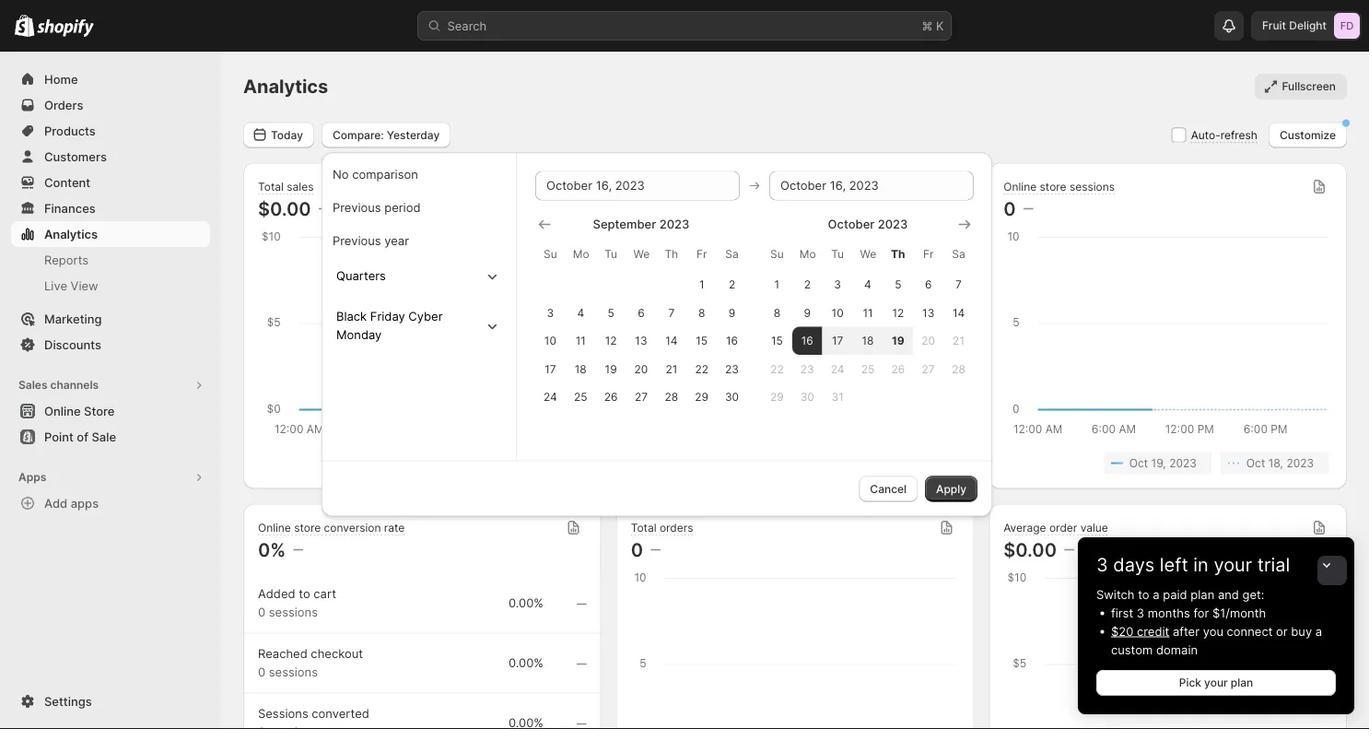 Task type: describe. For each thing, give the bounding box(es) containing it.
1 29 button from the left
[[687, 383, 717, 411]]

1 horizontal spatial 11
[[863, 306, 873, 319]]

sessions inside 'reached checkout 0 sessions'
[[269, 665, 318, 679]]

switch to a paid plan and get:
[[1097, 587, 1265, 601]]

tu for september
[[605, 247, 618, 260]]

we for september
[[634, 247, 650, 260]]

1 horizontal spatial 18
[[862, 334, 874, 347]]

su for october
[[771, 247, 784, 260]]

2 30 from the left
[[801, 390, 815, 403]]

saturday element for september 2023
[[717, 237, 748, 270]]

0 vertical spatial 19
[[892, 334, 905, 347]]

1 horizontal spatial 17 button
[[823, 327, 853, 355]]

0.00% for added to cart
[[509, 596, 544, 610]]

wednesday element for september
[[626, 237, 657, 270]]

marketing link
[[11, 306, 210, 332]]

conversion
[[324, 521, 381, 535]]

0 vertical spatial 14
[[953, 306, 965, 319]]

monday
[[336, 327, 382, 342]]

1 horizontal spatial 20 button
[[914, 327, 944, 355]]

1 vertical spatial 28
[[665, 390, 679, 403]]

added
[[258, 587, 295, 601]]

0 horizontal spatial 27 button
[[626, 383, 657, 411]]

after you connect or buy a custom domain
[[1112, 624, 1323, 657]]

1 9 from the left
[[729, 306, 736, 319]]

compare: yesterday
[[333, 128, 440, 141]]

1 horizontal spatial 26 button
[[883, 355, 914, 383]]

1 horizontal spatial 24 button
[[823, 355, 853, 383]]

for inside 3 days left in your trial element
[[1194, 606, 1210, 620]]

september
[[593, 217, 657, 231]]

21 for rightmost 21 button
[[953, 334, 965, 347]]

for inside "there was no data found for this date range." 'button'
[[814, 330, 830, 344]]

online inside button
[[44, 404, 81, 418]]

live view
[[44, 278, 98, 293]]

oct 19, 2023 button for $0.00
[[358, 452, 466, 474]]

a inside the after you connect or buy a custom domain
[[1316, 624, 1323, 638]]

credit
[[1137, 624, 1170, 638]]

sa for september 2023
[[726, 247, 739, 260]]

25 for rightmost '25' button
[[862, 362, 875, 375]]

2 15 from the left
[[771, 334, 783, 347]]

1 yyyy-mm-dd text field from the left
[[536, 171, 740, 200]]

days
[[1114, 554, 1155, 576]]

average order value
[[1004, 521, 1109, 535]]

after
[[1173, 624, 1200, 638]]

18, for $0.00
[[523, 457, 538, 470]]

black friday cyber monday
[[336, 309, 443, 342]]

september 2023
[[593, 217, 690, 231]]

2 23 from the left
[[801, 362, 815, 375]]

0 horizontal spatial 11
[[576, 334, 586, 347]]

0 horizontal spatial 13 button
[[626, 327, 657, 355]]

1 horizontal spatial 6 button
[[914, 270, 944, 298]]

finances link
[[11, 195, 210, 221]]

mo for september
[[573, 247, 590, 260]]

mo for october
[[800, 247, 816, 260]]

customize
[[1280, 128, 1337, 141]]

th for september 2023
[[665, 247, 679, 260]]

range.
[[886, 330, 922, 344]]

1 16 button from the left
[[717, 327, 748, 355]]

0 horizontal spatial 13
[[635, 334, 648, 347]]

0 inside 'reached checkout 0 sessions'
[[258, 665, 266, 679]]

fullscreen button
[[1255, 74, 1348, 100]]

1 15 from the left
[[696, 334, 708, 347]]

black friday cyber monday button
[[329, 300, 509, 351]]

1 button for october 2023
[[762, 270, 793, 298]]

reports link
[[11, 247, 210, 273]]

channels
[[50, 378, 99, 392]]

apps
[[71, 496, 99, 510]]

products link
[[11, 118, 210, 144]]

oct 19, 2023 for 0
[[1130, 457, 1197, 470]]

$20
[[1112, 624, 1134, 638]]

tuesday element for september 2023
[[596, 237, 626, 270]]

fullscreen
[[1283, 80, 1337, 93]]

months
[[1148, 606, 1191, 620]]

1 horizontal spatial 7 button
[[944, 270, 974, 298]]

$1/month
[[1213, 606, 1267, 620]]

previous period button
[[327, 193, 511, 222]]

1 horizontal spatial 18 button
[[853, 327, 883, 355]]

products
[[44, 124, 96, 138]]

add
[[44, 496, 68, 510]]

1 horizontal spatial 27
[[922, 362, 935, 375]]

date
[[857, 330, 882, 344]]

1 vertical spatial 19
[[605, 362, 617, 375]]

2 22 from the left
[[771, 362, 784, 375]]

paid
[[1163, 587, 1188, 601]]

31 button
[[823, 383, 853, 411]]

1 vertical spatial 5
[[608, 306, 615, 319]]

0 vertical spatial 7
[[956, 278, 962, 291]]

0 horizontal spatial 19 button
[[596, 355, 626, 383]]

1 horizontal spatial 12 button
[[883, 298, 914, 327]]

point of sale button
[[0, 424, 221, 450]]

trial
[[1258, 554, 1291, 576]]

sessions
[[258, 707, 309, 721]]

0 horizontal spatial 10 button
[[536, 327, 566, 355]]

home link
[[11, 66, 210, 92]]

0 horizontal spatial 12 button
[[596, 327, 626, 355]]

auto-
[[1192, 128, 1221, 141]]

saturday element for october 2023
[[944, 237, 974, 270]]

$0.00 for average
[[1004, 538, 1057, 561]]

apps
[[18, 471, 46, 484]]

0 vertical spatial 24
[[831, 362, 845, 375]]

2 for september 2023
[[729, 278, 736, 291]]

pick your plan link
[[1097, 670, 1337, 696]]

there was no data found for this date range. button
[[616, 163, 975, 489]]

discounts
[[44, 337, 101, 352]]

2 button for september 2023
[[717, 270, 748, 298]]

first 3 months for $1/month
[[1112, 606, 1267, 620]]

fruit delight image
[[1335, 13, 1360, 39]]

delight
[[1290, 19, 1327, 32]]

1 30 from the left
[[725, 390, 739, 403]]

friday element for october 2023
[[914, 237, 944, 270]]

online store conversion rate
[[258, 521, 405, 535]]

data
[[749, 330, 775, 344]]

customers link
[[11, 144, 210, 170]]

12 for left 12 button
[[605, 334, 617, 347]]

year
[[385, 233, 409, 248]]

1 horizontal spatial 11 button
[[853, 298, 883, 327]]

0 horizontal spatial no change image
[[577, 597, 587, 612]]

6 for the rightmost 6 button
[[925, 278, 932, 291]]

0 horizontal spatial shopify image
[[15, 14, 34, 37]]

compare: yesterday button
[[322, 122, 451, 148]]

⌘ k
[[922, 18, 944, 33]]

buy
[[1292, 624, 1313, 638]]

0 horizontal spatial 25 button
[[566, 383, 596, 411]]

add apps
[[44, 496, 99, 510]]

apply button
[[925, 476, 978, 502]]

fr for september 2023
[[697, 247, 707, 260]]

0 horizontal spatial 28 button
[[657, 383, 687, 411]]

1 horizontal spatial 10
[[832, 306, 844, 319]]

thursday element for september 2023
[[657, 237, 687, 270]]

31
[[832, 390, 844, 403]]

was
[[706, 330, 728, 344]]

0 vertical spatial 17
[[832, 334, 844, 347]]

point
[[44, 430, 74, 444]]

tu for october
[[832, 247, 844, 260]]

1 9 button from the left
[[717, 298, 748, 327]]

0 horizontal spatial 14 button
[[657, 327, 687, 355]]

20 for rightmost 20 button
[[922, 334, 936, 347]]

2 23 button from the left
[[793, 355, 823, 383]]

there
[[669, 330, 702, 344]]

0 horizontal spatial 11 button
[[566, 327, 596, 355]]

0 horizontal spatial 24 button
[[536, 383, 566, 411]]

home
[[44, 72, 78, 86]]

1 horizontal spatial 14 button
[[944, 298, 974, 327]]

finances
[[44, 201, 96, 215]]

3 days left in your trial button
[[1078, 537, 1355, 576]]

0 horizontal spatial 3 button
[[536, 298, 566, 327]]

in
[[1194, 554, 1209, 576]]

of
[[77, 430, 88, 444]]

1 vertical spatial 27
[[635, 390, 648, 403]]

2 yyyy-mm-dd text field from the left
[[770, 171, 974, 200]]

0 horizontal spatial 6 button
[[626, 298, 657, 327]]

friday element for september 2023
[[687, 237, 717, 270]]

left
[[1160, 554, 1189, 576]]

online for 0
[[1004, 180, 1037, 194]]

0 horizontal spatial 4 button
[[566, 298, 596, 327]]

thursday element for october 2023
[[883, 237, 914, 270]]

fruit delight
[[1263, 19, 1327, 32]]

1 horizontal spatial 28 button
[[944, 355, 974, 383]]

you
[[1203, 624, 1224, 638]]

oct 19, 2023 for $0.00
[[384, 457, 451, 470]]

1 horizontal spatial analytics
[[243, 75, 328, 98]]

0 horizontal spatial 7 button
[[657, 298, 687, 327]]

yesterday
[[387, 128, 440, 141]]

previous period
[[333, 200, 421, 215]]

oct 19, 2023 button for 0
[[1104, 452, 1212, 474]]

20 for 20 button to the left
[[635, 362, 648, 375]]

k
[[937, 18, 944, 33]]

store
[[84, 404, 115, 418]]

1 23 from the left
[[725, 362, 739, 375]]

26 for 26 button to the left
[[604, 390, 618, 403]]

25 for left '25' button
[[574, 390, 588, 403]]

2 button for october 2023
[[793, 270, 823, 298]]

0 vertical spatial plan
[[1191, 587, 1215, 601]]

total sales
[[258, 180, 314, 194]]

0 horizontal spatial 20 button
[[626, 355, 657, 383]]

2 22 button from the left
[[762, 355, 793, 383]]

and
[[1218, 587, 1240, 601]]

pick
[[1180, 676, 1202, 689]]

0 horizontal spatial 10
[[545, 334, 557, 347]]

6 for left 6 button
[[638, 306, 645, 319]]

no
[[333, 167, 349, 181]]

no change image for 0
[[651, 542, 661, 557]]

cancel
[[870, 482, 907, 495]]

0.00% for reached checkout
[[509, 656, 544, 670]]

sunday element for october 2023
[[762, 237, 793, 270]]

oct 18, 2023 button for 0
[[1221, 452, 1329, 474]]

content
[[44, 175, 90, 189]]

0 vertical spatial 13
[[923, 306, 935, 319]]

2 for october 2023
[[804, 278, 811, 291]]

compare:
[[333, 128, 384, 141]]

1 horizontal spatial 3 button
[[823, 270, 853, 298]]

1 horizontal spatial shopify image
[[37, 19, 94, 37]]

online store sessions button
[[1004, 180, 1115, 195]]

su for september
[[544, 247, 557, 260]]

0 horizontal spatial 5 button
[[596, 298, 626, 327]]

wednesday element for october
[[853, 237, 883, 270]]

add apps button
[[11, 490, 210, 516]]

comparison
[[352, 167, 418, 181]]

1 30 button from the left
[[717, 383, 748, 411]]

19, for 0
[[1152, 457, 1167, 470]]

2 9 from the left
[[804, 306, 811, 319]]

1 horizontal spatial 13 button
[[914, 298, 944, 327]]

2 29 button from the left
[[762, 383, 793, 411]]

0 vertical spatial 5
[[895, 278, 902, 291]]

this
[[833, 330, 854, 344]]

1 horizontal spatial 19 button
[[883, 327, 914, 355]]

29 for second 29 "button" from right
[[695, 390, 709, 403]]

store for 0
[[1040, 180, 1067, 194]]

previous year button
[[327, 226, 511, 256]]

list for $0.00
[[262, 452, 583, 474]]

no change image for $0.00
[[319, 201, 329, 216]]

previous year
[[333, 233, 409, 248]]

0 vertical spatial a
[[1153, 587, 1160, 601]]

sale
[[92, 430, 116, 444]]

oct 18, 2023 button for $0.00
[[475, 452, 583, 474]]

online for 0%
[[258, 521, 291, 535]]

grid containing september
[[536, 215, 748, 411]]

monday element for october
[[793, 237, 823, 270]]



Task type: vqa. For each thing, say whether or not it's contained in the screenshot.


Task type: locate. For each thing, give the bounding box(es) containing it.
we down september 2023
[[634, 247, 650, 260]]

fruit
[[1263, 19, 1287, 32]]

2 tuesday element from the left
[[823, 237, 853, 270]]

12 button up range.
[[883, 298, 914, 327]]

0 horizontal spatial 18 button
[[566, 355, 596, 383]]

1 su from the left
[[544, 247, 557, 260]]

domain
[[1157, 642, 1198, 657]]

yyyy-mm-dd text field up october 2023
[[770, 171, 974, 200]]

7
[[956, 278, 962, 291], [669, 306, 675, 319]]

grid containing october
[[762, 215, 974, 411]]

21 button down there at the top
[[657, 355, 687, 383]]

2 16 from the left
[[802, 334, 814, 347]]

1 vertical spatial 14
[[666, 334, 678, 347]]

1 23 button from the left
[[717, 355, 748, 383]]

8 up there at the top
[[699, 306, 705, 319]]

2 2 button from the left
[[793, 270, 823, 298]]

mo
[[573, 247, 590, 260], [800, 247, 816, 260]]

oct 18, 2023 button
[[475, 452, 583, 474], [1221, 452, 1329, 474]]

1 horizontal spatial 27 button
[[914, 355, 944, 383]]

1 for september 2023
[[699, 278, 705, 291]]

wednesday element down october 2023
[[853, 237, 883, 270]]

0 horizontal spatial 9 button
[[717, 298, 748, 327]]

1 up the found
[[775, 278, 780, 291]]

1 sa from the left
[[726, 247, 739, 260]]

9 button up there was no data found for this date range.
[[793, 298, 823, 327]]

9 up no
[[729, 306, 736, 319]]

0 horizontal spatial 25
[[574, 390, 588, 403]]

1 horizontal spatial oct 18, 2023 button
[[1221, 452, 1329, 474]]

0 horizontal spatial 7
[[669, 306, 675, 319]]

0 vertical spatial $0.00
[[258, 197, 311, 220]]

checkout
[[311, 647, 363, 661]]

online
[[1004, 180, 1037, 194], [44, 404, 81, 418], [258, 521, 291, 535]]

30 down no
[[725, 390, 739, 403]]

1 8 button from the left
[[687, 298, 717, 327]]

store for 0%
[[294, 521, 321, 535]]

1 horizontal spatial online
[[258, 521, 291, 535]]

2 1 button from the left
[[762, 270, 793, 298]]

2 tu from the left
[[832, 247, 844, 260]]

30 button left 31
[[793, 383, 823, 411]]

monday element
[[566, 237, 596, 270], [793, 237, 823, 270]]

2 oct 19, 2023 from the left
[[1130, 457, 1197, 470]]

23 button down there was no data found for this date range.
[[793, 355, 823, 383]]

thursday element
[[657, 237, 687, 270], [883, 237, 914, 270]]

1 mo from the left
[[573, 247, 590, 260]]

tuesday element
[[596, 237, 626, 270], [823, 237, 853, 270]]

2 th from the left
[[891, 247, 906, 260]]

1 oct 19, 2023 button from the left
[[358, 452, 466, 474]]

0 horizontal spatial sunday element
[[536, 237, 566, 270]]

a right buy
[[1316, 624, 1323, 638]]

3 inside dropdown button
[[1097, 554, 1109, 576]]

reports
[[44, 253, 89, 267]]

oct 19, 2023
[[384, 457, 451, 470], [1130, 457, 1197, 470]]

0 horizontal spatial yyyy-mm-dd text field
[[536, 171, 740, 200]]

1 horizontal spatial su
[[771, 247, 784, 260]]

grid
[[536, 215, 748, 411], [762, 215, 974, 411]]

3 days left in your trial
[[1097, 554, 1291, 576]]

1 vertical spatial 24
[[544, 390, 557, 403]]

1 button for september 2023
[[687, 270, 717, 298]]

10 button
[[823, 298, 853, 327], [536, 327, 566, 355]]

$20 credit link
[[1112, 624, 1170, 638]]

su
[[544, 247, 557, 260], [771, 247, 784, 260]]

to for switch
[[1139, 587, 1150, 601]]

0 horizontal spatial 19,
[[406, 457, 421, 470]]

0 horizontal spatial 21
[[666, 362, 678, 375]]

1 for october 2023
[[775, 278, 780, 291]]

1 horizontal spatial 15 button
[[762, 327, 793, 355]]

23
[[725, 362, 739, 375], [801, 362, 815, 375]]

14
[[953, 306, 965, 319], [666, 334, 678, 347]]

0 vertical spatial 26
[[892, 362, 905, 375]]

1 horizontal spatial 21
[[953, 334, 965, 347]]

1 29 from the left
[[695, 390, 709, 403]]

1 horizontal spatial 5 button
[[883, 270, 914, 298]]

5 button
[[883, 270, 914, 298], [596, 298, 626, 327]]

0 horizontal spatial mo
[[573, 247, 590, 260]]

2 wednesday element from the left
[[853, 237, 883, 270]]

1 button up was
[[687, 270, 717, 298]]

1 1 button from the left
[[687, 270, 717, 298]]

tuesday element down september
[[596, 237, 626, 270]]

9
[[729, 306, 736, 319], [804, 306, 811, 319]]

1 vertical spatial analytics
[[44, 227, 98, 241]]

1 wednesday element from the left
[[626, 237, 657, 270]]

21 for the leftmost 21 button
[[666, 362, 678, 375]]

average
[[1004, 521, 1047, 535]]

0 vertical spatial for
[[814, 330, 830, 344]]

2 29 from the left
[[771, 390, 784, 403]]

1 horizontal spatial 15
[[771, 334, 783, 347]]

no change image for $0.00
[[1065, 542, 1075, 557]]

quarters button
[[329, 259, 509, 292]]

25 button
[[853, 355, 883, 383], [566, 383, 596, 411]]

1 friday element from the left
[[687, 237, 717, 270]]

refresh
[[1221, 128, 1258, 141]]

list
[[262, 452, 583, 474], [1008, 452, 1329, 474]]

16 button left 'this'
[[793, 327, 823, 355]]

0 horizontal spatial 2
[[729, 278, 736, 291]]

wednesday element down september 2023
[[626, 237, 657, 270]]

2 8 button from the left
[[762, 298, 793, 327]]

monday element down september
[[566, 237, 596, 270]]

$0.00 down average
[[1004, 538, 1057, 561]]

0 vertical spatial 25
[[862, 362, 875, 375]]

2 1 from the left
[[775, 278, 780, 291]]

0 horizontal spatial analytics
[[44, 227, 98, 241]]

wednesday element
[[626, 237, 657, 270], [853, 237, 883, 270]]

1 oct from the left
[[384, 457, 403, 470]]

to right switch
[[1139, 587, 1150, 601]]

17
[[832, 334, 844, 347], [545, 362, 556, 375]]

2 grid from the left
[[762, 215, 974, 411]]

fr for october 2023
[[924, 247, 934, 260]]

sunday element
[[536, 237, 566, 270], [762, 237, 793, 270]]

2 previous from the top
[[333, 233, 381, 248]]

23 down there was no data found for this date range.
[[801, 362, 815, 375]]

to
[[299, 587, 310, 601], [1139, 587, 1150, 601]]

1 oct 18, 2023 from the left
[[501, 457, 568, 470]]

29 button left 31
[[762, 383, 793, 411]]

sessions inside added to cart 0 sessions
[[269, 605, 318, 619]]

cancel button
[[859, 476, 918, 502]]

26 button
[[883, 355, 914, 383], [596, 383, 626, 411]]

sessions inside dropdown button
[[1070, 180, 1115, 194]]

16 left 'this'
[[802, 334, 814, 347]]

tuesday element for october 2023
[[823, 237, 853, 270]]

0 horizontal spatial 12
[[605, 334, 617, 347]]

0 horizontal spatial 14
[[666, 334, 678, 347]]

15 left no
[[696, 334, 708, 347]]

sales channels
[[18, 378, 99, 392]]

plan up first 3 months for $1/month
[[1191, 587, 1215, 601]]

13 button
[[914, 298, 944, 327], [626, 327, 657, 355]]

1 horizontal spatial sa
[[952, 247, 966, 260]]

⌘
[[922, 18, 933, 33]]

reached
[[258, 647, 308, 661]]

1 horizontal spatial for
[[1194, 606, 1210, 620]]

point of sale
[[44, 430, 116, 444]]

a
[[1153, 587, 1160, 601], [1316, 624, 1323, 638]]

sa for october 2023
[[952, 247, 966, 260]]

0 vertical spatial 10
[[832, 306, 844, 319]]

2 oct 18, 2023 from the left
[[1247, 457, 1314, 470]]

apps button
[[11, 465, 210, 490]]

4 oct from the left
[[1247, 457, 1266, 470]]

29 button down was
[[687, 383, 717, 411]]

0 horizontal spatial grid
[[536, 215, 748, 411]]

1 horizontal spatial we
[[860, 247, 877, 260]]

oct 18, 2023
[[501, 457, 568, 470], [1247, 457, 1314, 470]]

your right pick
[[1205, 676, 1228, 689]]

online store
[[44, 404, 115, 418]]

1 we from the left
[[634, 247, 650, 260]]

previous
[[333, 200, 381, 215], [333, 233, 381, 248]]

oct 19, 2023 button up rate
[[358, 452, 466, 474]]

value
[[1081, 521, 1109, 535]]

6 button
[[914, 270, 944, 298], [626, 298, 657, 327]]

1 vertical spatial 10
[[545, 334, 557, 347]]

previous inside previous year button
[[333, 233, 381, 248]]

no change image for 0
[[1024, 201, 1034, 216]]

thursday element down october 2023
[[883, 237, 914, 270]]

2 19, from the left
[[1152, 457, 1167, 470]]

1 horizontal spatial 25
[[862, 362, 875, 375]]

1 horizontal spatial 10 button
[[823, 298, 853, 327]]

23 button down no
[[717, 355, 748, 383]]

0 horizontal spatial for
[[814, 330, 830, 344]]

8 button up was
[[687, 298, 717, 327]]

1 vertical spatial 20
[[635, 362, 648, 375]]

1 8 from the left
[[699, 306, 705, 319]]

monday element for september
[[566, 237, 596, 270]]

1 vertical spatial 6
[[638, 306, 645, 319]]

1 list from the left
[[262, 452, 583, 474]]

24 button
[[823, 355, 853, 383], [536, 383, 566, 411]]

1 vertical spatial online
[[44, 404, 81, 418]]

1 horizontal spatial 5
[[895, 278, 902, 291]]

2 we from the left
[[860, 247, 877, 260]]

0 horizontal spatial 18
[[575, 362, 587, 375]]

2 saturday element from the left
[[944, 237, 974, 270]]

online inside dropdown button
[[1004, 180, 1037, 194]]

0 horizontal spatial 26
[[604, 390, 618, 403]]

1 2 from the left
[[729, 278, 736, 291]]

2 horizontal spatial no change image
[[1065, 542, 1075, 557]]

16 left data at top right
[[726, 334, 738, 347]]

2 15 button from the left
[[762, 327, 793, 355]]

18 button
[[853, 327, 883, 355], [566, 355, 596, 383]]

pick your plan
[[1180, 676, 1254, 689]]

1 up there at the top
[[699, 278, 705, 291]]

analytics down finances
[[44, 227, 98, 241]]

8 for first 8 button from left
[[699, 306, 705, 319]]

there was no data found for this date range.
[[669, 330, 922, 344]]

2 monday element from the left
[[793, 237, 823, 270]]

0 horizontal spatial 23
[[725, 362, 739, 375]]

to left cart
[[299, 587, 310, 601]]

5 up range.
[[895, 278, 902, 291]]

previous for previous period
[[333, 200, 381, 215]]

th down october 2023
[[891, 247, 906, 260]]

tu down september
[[605, 247, 618, 260]]

12 button left there at the top
[[596, 327, 626, 355]]

4 for left 4 button
[[577, 306, 584, 319]]

27 button
[[914, 355, 944, 383], [626, 383, 657, 411]]

1 19, from the left
[[406, 457, 421, 470]]

15
[[696, 334, 708, 347], [771, 334, 783, 347]]

22 button down was
[[687, 355, 717, 383]]

your up the and
[[1214, 554, 1253, 576]]

1 0.00% from the top
[[509, 596, 544, 610]]

2 button up no
[[717, 270, 748, 298]]

1 oct 19, 2023 from the left
[[384, 457, 451, 470]]

online inside dropdown button
[[258, 521, 291, 535]]

settings
[[44, 694, 92, 708]]

1 fr from the left
[[697, 247, 707, 260]]

orders link
[[11, 92, 210, 118]]

1 15 button from the left
[[687, 327, 717, 355]]

16 for first 16 button from left
[[726, 334, 738, 347]]

oct 18, 2023 for 0
[[1247, 457, 1314, 470]]

9 button up no
[[717, 298, 748, 327]]

3 oct from the left
[[1130, 457, 1149, 470]]

2 up no
[[729, 278, 736, 291]]

1 horizontal spatial 21 button
[[944, 327, 974, 355]]

1 horizontal spatial 28
[[952, 362, 966, 375]]

8 for 2nd 8 button from the left
[[774, 306, 781, 319]]

2 fr from the left
[[924, 247, 934, 260]]

0 horizontal spatial 6
[[638, 306, 645, 319]]

$0.00 down total sales dropdown button
[[258, 197, 311, 220]]

13
[[923, 306, 935, 319], [635, 334, 648, 347]]

order
[[1050, 521, 1078, 535]]

no comparison
[[333, 167, 418, 181]]

1 vertical spatial 17
[[545, 362, 556, 375]]

1 horizontal spatial 19
[[892, 334, 905, 347]]

YYYY-MM-DD text field
[[536, 171, 740, 200], [770, 171, 974, 200]]

2 up there was no data found for this date range.
[[804, 278, 811, 291]]

8 button up data at top right
[[762, 298, 793, 327]]

2 30 button from the left
[[793, 383, 823, 411]]

tu down 'october'
[[832, 247, 844, 260]]

12 left there at the top
[[605, 334, 617, 347]]

oct 18, 2023 for $0.00
[[501, 457, 568, 470]]

22 button down data at top right
[[762, 355, 793, 383]]

0 vertical spatial 18
[[862, 334, 874, 347]]

1 horizontal spatial oct 18, 2023
[[1247, 457, 1314, 470]]

4 for the rightmost 4 button
[[865, 278, 872, 291]]

your inside dropdown button
[[1214, 554, 1253, 576]]

1 horizontal spatial 23
[[801, 362, 815, 375]]

0 horizontal spatial 27
[[635, 390, 648, 403]]

shopify image
[[15, 14, 34, 37], [37, 19, 94, 37]]

2 oct 19, 2023 button from the left
[[1104, 452, 1212, 474]]

1 horizontal spatial tu
[[832, 247, 844, 260]]

saturday element
[[717, 237, 748, 270], [944, 237, 974, 270]]

0 horizontal spatial 16 button
[[717, 327, 748, 355]]

th for october 2023
[[891, 247, 906, 260]]

sales
[[18, 378, 47, 392]]

0 horizontal spatial 17 button
[[536, 355, 566, 383]]

monday element up there was no data found for this date range.
[[793, 237, 823, 270]]

19, for $0.00
[[406, 457, 421, 470]]

1 button up data at top right
[[762, 270, 793, 298]]

29 down was
[[695, 390, 709, 403]]

online store link
[[11, 398, 210, 424]]

friday element down september 2023
[[687, 237, 717, 270]]

auto-refresh
[[1192, 128, 1258, 141]]

26 for the right 26 button
[[892, 362, 905, 375]]

october
[[828, 217, 875, 231]]

2023
[[660, 217, 690, 231], [878, 217, 908, 231], [424, 457, 451, 470], [541, 457, 568, 470], [1170, 457, 1197, 470], [1287, 457, 1314, 470]]

8 button
[[687, 298, 717, 327], [762, 298, 793, 327]]

5 button down september
[[596, 298, 626, 327]]

1 tuesday element from the left
[[596, 237, 626, 270]]

18, for 0
[[1269, 457, 1284, 470]]

1 horizontal spatial monday element
[[793, 237, 823, 270]]

previous up previous year
[[333, 200, 381, 215]]

1 22 button from the left
[[687, 355, 717, 383]]

1 horizontal spatial thursday element
[[883, 237, 914, 270]]

23 down no
[[725, 362, 739, 375]]

30 button down no
[[717, 383, 748, 411]]

5 button up range.
[[883, 270, 914, 298]]

oct 19, 2023 button
[[358, 452, 466, 474], [1104, 452, 1212, 474]]

29 for first 29 "button" from right
[[771, 390, 784, 403]]

2 2 from the left
[[804, 278, 811, 291]]

13 button left there at the top
[[626, 327, 657, 355]]

2 18, from the left
[[1269, 457, 1284, 470]]

0 horizontal spatial 21 button
[[657, 355, 687, 383]]

6 button down september 2023
[[626, 298, 657, 327]]

live view link
[[11, 273, 210, 299]]

13 button up range.
[[914, 298, 944, 327]]

16
[[726, 334, 738, 347], [802, 334, 814, 347]]

1 th from the left
[[665, 247, 679, 260]]

2 oct 18, 2023 button from the left
[[1221, 452, 1329, 474]]

1 horizontal spatial saturday element
[[944, 237, 974, 270]]

total sales button
[[258, 180, 314, 195]]

2 su from the left
[[771, 247, 784, 260]]

16 button left data at top right
[[717, 327, 748, 355]]

yyyy-mm-dd text field up september 2023
[[536, 171, 740, 200]]

no change image
[[319, 201, 329, 216], [1024, 201, 1034, 216], [293, 542, 303, 557], [577, 657, 587, 671], [577, 717, 587, 729]]

$0.00 for total
[[258, 197, 311, 220]]

0.00%
[[509, 596, 544, 610], [509, 656, 544, 670]]

0 horizontal spatial we
[[634, 247, 650, 260]]

1 vertical spatial sessions
[[269, 605, 318, 619]]

total
[[258, 180, 284, 194]]

1 horizontal spatial list
[[1008, 452, 1329, 474]]

2 list from the left
[[1008, 452, 1329, 474]]

1 horizontal spatial 1 button
[[762, 270, 793, 298]]

1 tu from the left
[[605, 247, 618, 260]]

analytics up today on the left top of the page
[[243, 75, 328, 98]]

0 horizontal spatial 16
[[726, 334, 738, 347]]

no change image for 0%
[[293, 542, 303, 557]]

1 oct 18, 2023 button from the left
[[475, 452, 583, 474]]

thursday element down september 2023
[[657, 237, 687, 270]]

22 down data at top right
[[771, 362, 784, 375]]

a left paid
[[1153, 587, 1160, 601]]

list for 0
[[1008, 452, 1329, 474]]

1 vertical spatial plan
[[1231, 676, 1254, 689]]

12 up range.
[[893, 306, 904, 319]]

2 button up there was no data found for this date range.
[[793, 270, 823, 298]]

1 horizontal spatial 25 button
[[853, 355, 883, 383]]

1 18, from the left
[[523, 457, 538, 470]]

1 horizontal spatial 9
[[804, 306, 811, 319]]

oct
[[384, 457, 403, 470], [501, 457, 520, 470], [1130, 457, 1149, 470], [1247, 457, 1266, 470]]

1 horizontal spatial 17
[[832, 334, 844, 347]]

29
[[695, 390, 709, 403], [771, 390, 784, 403]]

15 right no
[[771, 334, 783, 347]]

0 horizontal spatial 26 button
[[596, 383, 626, 411]]

1 16 from the left
[[726, 334, 738, 347]]

plan
[[1191, 587, 1215, 601], [1231, 676, 1254, 689]]

analytics
[[243, 75, 328, 98], [44, 227, 98, 241]]

1 2 button from the left
[[717, 270, 748, 298]]

1 previous from the top
[[333, 200, 381, 215]]

0 inside added to cart 0 sessions
[[258, 605, 266, 619]]

sunday element for september 2023
[[536, 237, 566, 270]]

previous inside previous period button
[[333, 200, 381, 215]]

0 horizontal spatial a
[[1153, 587, 1160, 601]]

8 up data at top right
[[774, 306, 781, 319]]

converted
[[312, 707, 369, 721]]

1 saturday element from the left
[[717, 237, 748, 270]]

1 grid from the left
[[536, 215, 748, 411]]

1 vertical spatial your
[[1205, 676, 1228, 689]]

2 friday element from the left
[[914, 237, 944, 270]]

3 days left in your trial element
[[1078, 585, 1355, 714]]

customize button
[[1269, 122, 1348, 148]]

17 button
[[823, 327, 853, 355], [536, 355, 566, 383]]

1 horizontal spatial 30 button
[[793, 383, 823, 411]]

to inside 3 days left in your trial element
[[1139, 587, 1150, 601]]

to for added
[[299, 587, 310, 601]]

2 9 button from the left
[[793, 298, 823, 327]]

24
[[831, 362, 845, 375], [544, 390, 557, 403]]

29 left 31
[[771, 390, 784, 403]]

view
[[71, 278, 98, 293]]

for up you at the bottom right of the page
[[1194, 606, 1210, 620]]

discounts link
[[11, 332, 210, 358]]

plan down the after you connect or buy a custom domain
[[1231, 676, 1254, 689]]

to inside added to cart 0 sessions
[[299, 587, 310, 601]]

2 8 from the left
[[774, 306, 781, 319]]

friday element
[[687, 237, 717, 270], [914, 237, 944, 270]]

1 thursday element from the left
[[657, 237, 687, 270]]

customers
[[44, 149, 107, 164]]

1 horizontal spatial 4 button
[[853, 270, 883, 298]]

1 horizontal spatial 1
[[775, 278, 780, 291]]

store inside dropdown button
[[294, 521, 321, 535]]

1 vertical spatial 18
[[575, 362, 587, 375]]

19 button
[[883, 327, 914, 355], [596, 355, 626, 383]]

2 oct from the left
[[501, 457, 520, 470]]

21 down there at the top
[[666, 362, 678, 375]]

1 monday element from the left
[[566, 237, 596, 270]]

21 button right range.
[[944, 327, 974, 355]]

0 horizontal spatial 5
[[608, 306, 615, 319]]

5 down september
[[608, 306, 615, 319]]

we for october
[[860, 247, 877, 260]]

15 button right no
[[762, 327, 793, 355]]

1 1 from the left
[[699, 278, 705, 291]]

1 sunday element from the left
[[536, 237, 566, 270]]

we
[[634, 247, 650, 260], [860, 247, 877, 260]]

2 0.00% from the top
[[509, 656, 544, 670]]

previous up quarters
[[333, 233, 381, 248]]

tuesday element down 'october'
[[823, 237, 853, 270]]

9 up there was no data found for this date range.
[[804, 306, 811, 319]]

16 for second 16 button from left
[[802, 334, 814, 347]]

fr
[[697, 247, 707, 260], [924, 247, 934, 260]]

$20 credit
[[1112, 624, 1170, 638]]

black
[[336, 309, 367, 323]]

21 right range.
[[953, 334, 965, 347]]

no change image
[[651, 542, 661, 557], [1065, 542, 1075, 557], [577, 597, 587, 612]]

6 button up range.
[[914, 270, 944, 298]]

oct 19, 2023 button up "value"
[[1104, 452, 1212, 474]]

15 button left no
[[687, 327, 717, 355]]

2 thursday element from the left
[[883, 237, 914, 270]]

2 button
[[717, 270, 748, 298], [793, 270, 823, 298]]

22 down was
[[695, 362, 709, 375]]

2 mo from the left
[[800, 247, 816, 260]]

friday element up range.
[[914, 237, 944, 270]]

1 vertical spatial 11
[[576, 334, 586, 347]]

we down october 2023
[[860, 247, 877, 260]]

2 sa from the left
[[952, 247, 966, 260]]

1 horizontal spatial grid
[[762, 215, 974, 411]]

2 16 button from the left
[[793, 327, 823, 355]]

12 for the rightmost 12 button
[[893, 306, 904, 319]]

20
[[922, 334, 936, 347], [635, 362, 648, 375]]

1 horizontal spatial fr
[[924, 247, 934, 260]]

0 horizontal spatial 19
[[605, 362, 617, 375]]

previous for previous year
[[333, 233, 381, 248]]

switch
[[1097, 587, 1135, 601]]

1 22 from the left
[[695, 362, 709, 375]]

store inside dropdown button
[[1040, 180, 1067, 194]]

1 horizontal spatial 14
[[953, 306, 965, 319]]

for left 'this'
[[814, 330, 830, 344]]

30 left 31
[[801, 390, 815, 403]]

live
[[44, 278, 67, 293]]

sessions converted
[[258, 707, 369, 721]]

cart
[[314, 587, 336, 601]]

th down september 2023
[[665, 247, 679, 260]]

7 button
[[944, 270, 974, 298], [657, 298, 687, 327]]

2 sunday element from the left
[[762, 237, 793, 270]]



